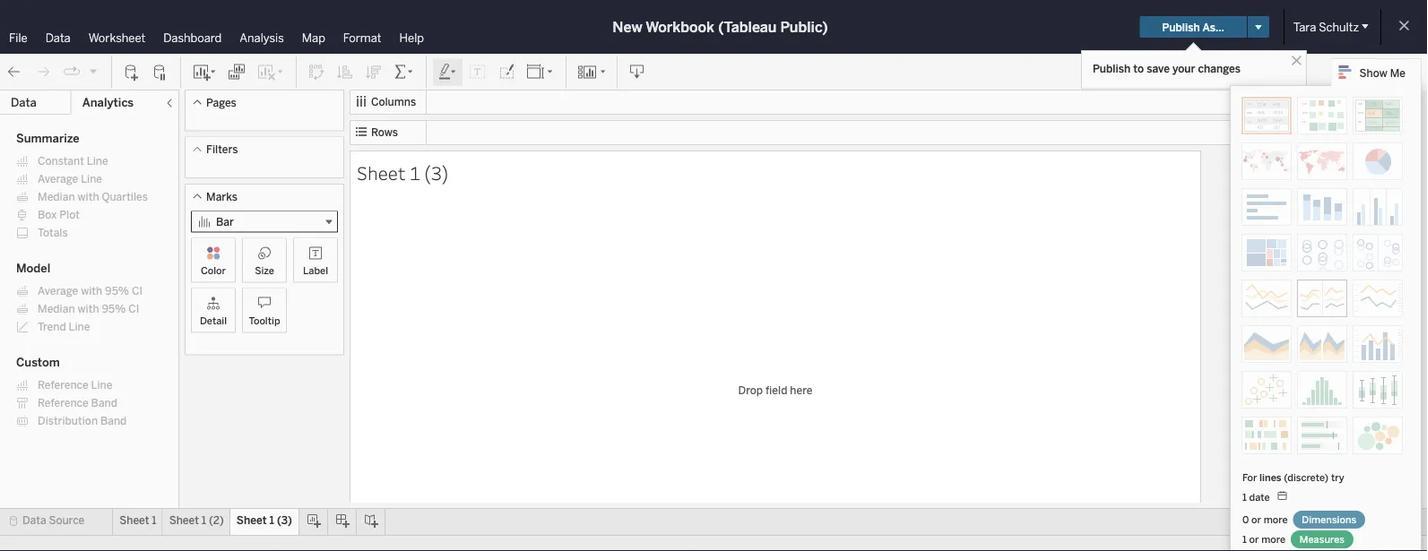 Task type: locate. For each thing, give the bounding box(es) containing it.
publish for publish as...
[[1163, 20, 1201, 33]]

field
[[766, 384, 788, 397]]

band
[[91, 397, 117, 410], [100, 415, 127, 428]]

data source
[[22, 514, 85, 527]]

median with 95% ci
[[38, 303, 139, 316]]

line
[[87, 155, 108, 168], [81, 173, 102, 186], [69, 321, 90, 334], [91, 379, 113, 392]]

1 vertical spatial more
[[1262, 534, 1286, 546]]

average down "model"
[[38, 285, 78, 298]]

1 vertical spatial 95%
[[102, 303, 126, 316]]

ci up median with 95% ci at the left of page
[[132, 285, 143, 298]]

more up 1 or more
[[1264, 514, 1288, 526]]

data up replay animation image at left top
[[45, 30, 71, 45]]

0 vertical spatial or
[[1252, 514, 1262, 526]]

0 vertical spatial (3)
[[424, 160, 449, 185]]

median up trend
[[38, 303, 75, 316]]

1 average from the top
[[38, 173, 78, 186]]

0 vertical spatial more
[[1264, 514, 1288, 526]]

or right 0
[[1252, 514, 1262, 526]]

band for reference band
[[91, 397, 117, 410]]

sheet left (2)
[[169, 514, 199, 527]]

average down constant
[[38, 173, 78, 186]]

or
[[1252, 514, 1262, 526], [1250, 534, 1260, 546]]

1
[[410, 160, 421, 185], [1243, 491, 1247, 504], [152, 514, 157, 527], [202, 514, 206, 527], [270, 514, 274, 527], [1243, 534, 1247, 546]]

summarize
[[16, 131, 79, 146]]

more down 0 or more on the bottom
[[1262, 534, 1286, 546]]

analysis
[[240, 30, 284, 45]]

data left source on the left
[[22, 514, 46, 527]]

publish as...
[[1163, 20, 1225, 33]]

1 right (2)
[[270, 514, 274, 527]]

2 median from the top
[[38, 303, 75, 316]]

public)
[[781, 18, 828, 35]]

1 vertical spatial band
[[100, 415, 127, 428]]

line down median with 95% ci at the left of page
[[69, 321, 90, 334]]

0 vertical spatial median
[[38, 191, 75, 204]]

1 vertical spatial or
[[1250, 534, 1260, 546]]

0 vertical spatial band
[[91, 397, 117, 410]]

sheet
[[357, 160, 406, 185], [119, 514, 149, 527], [169, 514, 199, 527], [237, 514, 267, 527]]

undo image
[[5, 63, 23, 81]]

0 vertical spatial reference
[[38, 379, 88, 392]]

0 vertical spatial with
[[78, 191, 99, 204]]

0 vertical spatial sheet 1 (3)
[[357, 160, 449, 185]]

band down 'reference band'
[[100, 415, 127, 428]]

data down undo image
[[11, 96, 37, 110]]

0 vertical spatial ci
[[132, 285, 143, 298]]

1 vertical spatial ci
[[129, 303, 139, 316]]

95% for average with 95% ci
[[105, 285, 129, 298]]

1 vertical spatial with
[[81, 285, 102, 298]]

1 horizontal spatial publish
[[1163, 20, 1201, 33]]

1 down 0
[[1243, 534, 1247, 546]]

format
[[343, 30, 382, 45]]

replay animation image
[[88, 66, 99, 76]]

1 median from the top
[[38, 191, 75, 204]]

0 horizontal spatial publish
[[1093, 62, 1131, 75]]

help
[[400, 30, 424, 45]]

sheet down 'rows'
[[357, 160, 406, 185]]

2 average from the top
[[38, 285, 78, 298]]

average for average with 95% ci
[[38, 285, 78, 298]]

dimensions
[[1302, 514, 1357, 526]]

1 horizontal spatial (3)
[[424, 160, 449, 185]]

totals image
[[394, 63, 415, 81]]

ci for median with 95% ci
[[129, 303, 139, 316]]

show me button
[[1331, 58, 1422, 86]]

publish left as...
[[1163, 20, 1201, 33]]

line up 'reference band'
[[91, 379, 113, 392]]

for
[[1243, 472, 1258, 484]]

0 vertical spatial publish
[[1163, 20, 1201, 33]]

replay animation image
[[63, 63, 81, 81]]

0 vertical spatial average
[[38, 173, 78, 186]]

or down 0 or more on the bottom
[[1250, 534, 1260, 546]]

source
[[49, 514, 85, 527]]

sheet 1 (3) right (2)
[[237, 514, 292, 527]]

duplicate image
[[228, 63, 246, 81]]

band up distribution band
[[91, 397, 117, 410]]

sheet left sheet 1 (2)
[[119, 514, 149, 527]]

file
[[9, 30, 28, 45]]

2 reference from the top
[[38, 397, 88, 410]]

publish inside button
[[1163, 20, 1201, 33]]

data
[[45, 30, 71, 45], [11, 96, 37, 110], [22, 514, 46, 527]]

95% for median with 95% ci
[[102, 303, 126, 316]]

size
[[255, 265, 274, 277]]

publish to save your changes
[[1093, 62, 1241, 75]]

1 vertical spatial publish
[[1093, 62, 1131, 75]]

your
[[1173, 62, 1196, 75]]

marks
[[206, 190, 238, 203]]

with up median with 95% ci at the left of page
[[81, 285, 102, 298]]

with down the average line
[[78, 191, 99, 204]]

2 vertical spatial with
[[78, 303, 99, 316]]

save
[[1147, 62, 1170, 75]]

more
[[1264, 514, 1288, 526], [1262, 534, 1286, 546]]

(tableau
[[718, 18, 777, 35]]

reference for reference line
[[38, 379, 88, 392]]

average
[[38, 173, 78, 186], [38, 285, 78, 298]]

line up the median with quartiles
[[81, 173, 102, 186]]

1 left sheet 1 (2)
[[152, 514, 157, 527]]

plot
[[59, 208, 80, 221]]

average with 95% ci
[[38, 285, 143, 298]]

median
[[38, 191, 75, 204], [38, 303, 75, 316]]

median with quartiles
[[38, 191, 148, 204]]

box
[[38, 208, 57, 221]]

publish
[[1163, 20, 1201, 33], [1093, 62, 1131, 75]]

date
[[1250, 491, 1270, 504]]

1 vertical spatial (3)
[[277, 514, 292, 527]]

publish left the to
[[1093, 62, 1131, 75]]

to
[[1134, 62, 1145, 75]]

1 vertical spatial median
[[38, 303, 75, 316]]

95% down "average with 95% ci"
[[102, 303, 126, 316]]

1 left (2)
[[202, 514, 206, 527]]

with
[[78, 191, 99, 204], [81, 285, 102, 298], [78, 303, 99, 316]]

ci down "average with 95% ci"
[[129, 303, 139, 316]]

1 horizontal spatial sheet 1 (3)
[[357, 160, 449, 185]]

publish as... button
[[1140, 16, 1247, 38]]

reference band
[[38, 397, 117, 410]]

(3)
[[424, 160, 449, 185], [277, 514, 292, 527]]

average line
[[38, 173, 102, 186]]

tara
[[1294, 20, 1317, 34]]

constant
[[38, 155, 84, 168]]

line up the average line
[[87, 155, 108, 168]]

median up box plot
[[38, 191, 75, 204]]

dashboard
[[163, 30, 222, 45]]

0 horizontal spatial sheet 1 (3)
[[237, 514, 292, 527]]

sheet 1 (3)
[[357, 160, 449, 185], [237, 514, 292, 527]]

here
[[790, 384, 813, 397]]

lines
[[1260, 472, 1282, 484]]

reference up distribution on the left bottom of page
[[38, 397, 88, 410]]

try
[[1332, 472, 1345, 484]]

ci
[[132, 285, 143, 298], [129, 303, 139, 316]]

1 reference from the top
[[38, 379, 88, 392]]

0 vertical spatial 95%
[[105, 285, 129, 298]]

new data source image
[[123, 63, 141, 81]]

with down "average with 95% ci"
[[78, 303, 99, 316]]

0
[[1243, 514, 1250, 526]]

analytics
[[82, 96, 134, 110]]

1 vertical spatial reference
[[38, 397, 88, 410]]

sheet 1 (3) down 'rows'
[[357, 160, 449, 185]]

reference up 'reference band'
[[38, 379, 88, 392]]

swap rows and columns image
[[308, 63, 326, 81]]

95%
[[105, 285, 129, 298], [102, 303, 126, 316]]

95% up median with 95% ci at the left of page
[[105, 285, 129, 298]]

1 vertical spatial average
[[38, 285, 78, 298]]

show
[[1360, 66, 1388, 79]]

as...
[[1203, 20, 1225, 33]]

reference
[[38, 379, 88, 392], [38, 397, 88, 410]]

columns
[[371, 96, 416, 109]]

1 down columns
[[410, 160, 421, 185]]



Task type: vqa. For each thing, say whether or not it's contained in the screenshot.
Band for Distribution Band
yes



Task type: describe. For each thing, give the bounding box(es) containing it.
or for 0
[[1252, 514, 1262, 526]]

1 left date at right
[[1243, 491, 1247, 504]]

new workbook (tableau public)
[[613, 18, 828, 35]]

distribution band
[[38, 415, 127, 428]]

model
[[16, 261, 50, 276]]

(2)
[[209, 514, 224, 527]]

0 vertical spatial data
[[45, 30, 71, 45]]

me
[[1391, 66, 1406, 79]]

0 or more
[[1243, 514, 1291, 526]]

filters
[[206, 143, 238, 156]]

worksheet
[[89, 30, 146, 45]]

collapse image
[[164, 98, 175, 109]]

sheet 1 (2)
[[169, 514, 224, 527]]

format workbook image
[[498, 63, 516, 81]]

quartiles
[[102, 191, 148, 204]]

download image
[[629, 63, 647, 81]]

redo image
[[34, 63, 52, 81]]

rows
[[371, 126, 398, 139]]

median for median with quartiles
[[38, 191, 75, 204]]

show labels image
[[469, 63, 487, 81]]

clear sheet image
[[256, 63, 285, 81]]

detail
[[200, 315, 227, 327]]

1 or more
[[1243, 534, 1288, 546]]

ci for average with 95% ci
[[132, 285, 143, 298]]

map
[[302, 30, 325, 45]]

with for average with 95% ci
[[81, 285, 102, 298]]

reference for reference band
[[38, 397, 88, 410]]

schultz
[[1319, 20, 1359, 34]]

sort descending image
[[365, 63, 383, 81]]

tara schultz
[[1294, 20, 1359, 34]]

median for median with 95% ci
[[38, 303, 75, 316]]

label
[[303, 265, 328, 277]]

trend
[[38, 321, 66, 334]]

constant line
[[38, 155, 108, 168]]

1 vertical spatial sheet 1 (3)
[[237, 514, 292, 527]]

line for trend line
[[69, 321, 90, 334]]

tooltip
[[249, 315, 280, 327]]

box plot
[[38, 208, 80, 221]]

more for 0 or more
[[1264, 514, 1288, 526]]

average for average line
[[38, 173, 78, 186]]

new
[[613, 18, 643, 35]]

close image
[[1289, 52, 1306, 69]]

distribution
[[38, 415, 98, 428]]

with for median with quartiles
[[78, 191, 99, 204]]

or for 1
[[1250, 534, 1260, 546]]

highlight image
[[438, 63, 458, 81]]

drop field here
[[739, 384, 813, 397]]

line for constant line
[[87, 155, 108, 168]]

line for average line
[[81, 173, 102, 186]]

sort ascending image
[[336, 63, 354, 81]]

reference line
[[38, 379, 113, 392]]

changes
[[1198, 62, 1241, 75]]

color
[[201, 265, 226, 277]]

for lines (discrete) try
[[1243, 472, 1345, 484]]

trend line
[[38, 321, 90, 334]]

show me
[[1360, 66, 1406, 79]]

workbook
[[646, 18, 715, 35]]

0 horizontal spatial (3)
[[277, 514, 292, 527]]

pages
[[206, 96, 236, 109]]

fit image
[[526, 63, 555, 81]]

measures
[[1300, 534, 1345, 546]]

new worksheet image
[[192, 63, 217, 81]]

2 vertical spatial data
[[22, 514, 46, 527]]

publish for publish to save your changes
[[1093, 62, 1131, 75]]

show/hide cards image
[[578, 63, 606, 81]]

pause auto updates image
[[152, 63, 169, 81]]

sheet right (2)
[[237, 514, 267, 527]]

with for median with 95% ci
[[78, 303, 99, 316]]

1 date
[[1243, 491, 1273, 504]]

line for reference line
[[91, 379, 113, 392]]

totals
[[38, 226, 68, 239]]

1 vertical spatial data
[[11, 96, 37, 110]]

band for distribution band
[[100, 415, 127, 428]]

(discrete)
[[1284, 472, 1329, 484]]

more for 1 or more
[[1262, 534, 1286, 546]]

drop
[[739, 384, 763, 397]]

sheet 1
[[119, 514, 157, 527]]

custom
[[16, 356, 60, 370]]



